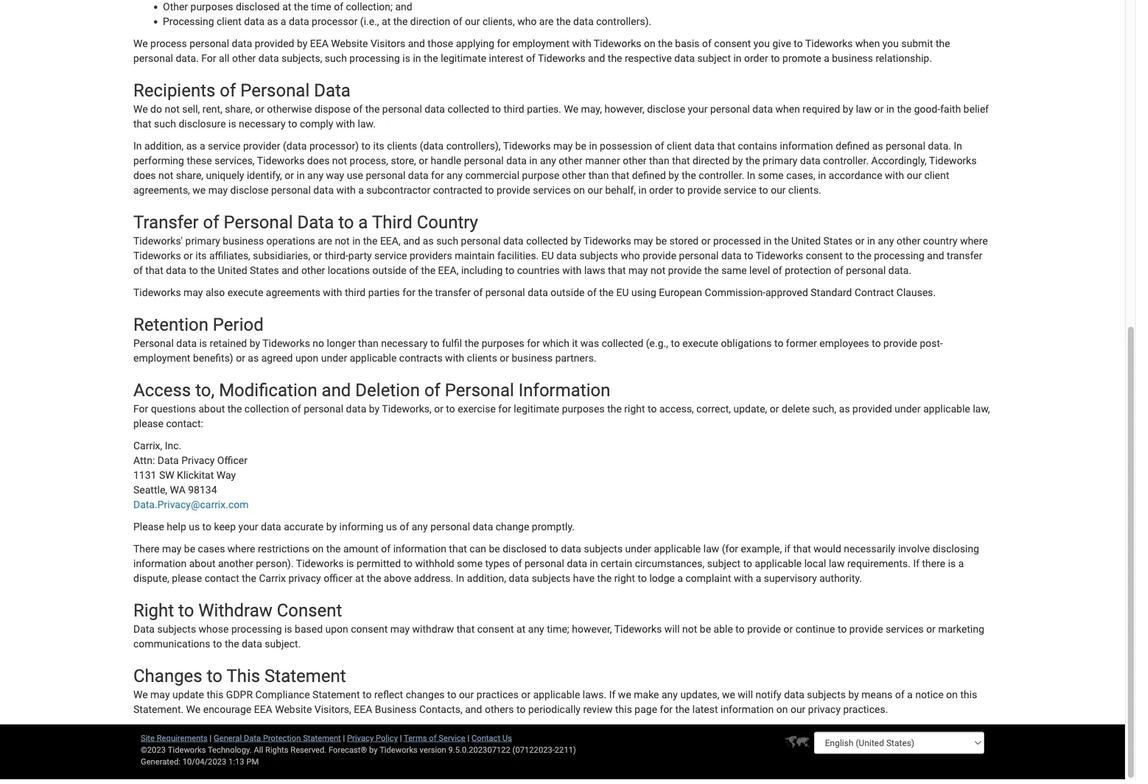 Task type: describe. For each thing, give the bounding box(es) containing it.
personal for retention
[[133, 338, 174, 350]]

0 vertical spatial service
[[208, 140, 241, 152]]

for inside access to, modification and deletion of personal information for questions about the collection of personal data by tideworks, or to exercise for legitimate purposes the right to access, correct, update, or delete such, as provided under applicable law, please contact:
[[498, 403, 511, 416]]

and inside the 'other purposes disclosed at the time of collection; and processing client data as a data processor (i.e., at the direction of our clients, who are the data controllers).'
[[395, 1, 412, 13]]

purposes inside the 'other purposes disclosed at the time of collection; and processing client data as a data processor (i.e., at the direction of our clients, who are the data controllers).'
[[190, 1, 233, 13]]

to up promote
[[794, 38, 803, 50]]

good-
[[914, 103, 940, 116]]

tideworks up level
[[756, 250, 803, 262]]

processed
[[713, 235, 761, 248]]

by inside transfer of personal data to a third country tideworks' primary business operations are not in the eea, and as such personal data collected by tideworks may be stored or processed in the united states or in any other country where tideworks or its affiliates, subsidiaries, or third-party service providers maintain facilities.  eu data subjects who provide personal data to tideworks consent to the processing and transfer of that data to the united states and other locations outside of the eea, including to countries with laws that may not provide the same level of protection of personal data.
[[571, 235, 581, 248]]

updates,
[[680, 689, 719, 702]]

in addition, as a service provider (data processor) to its clients (data controllers), tideworks may be in possession of client data that contains information defined as personal data.  in performing these services, tideworks does not process, store, or handle personal data in any other manner other than that directed by the primary data controller.  accordingly, tideworks does not share, uniquely identify, or in any way use personal data for any commercial purpose other than that defined by the controller.  in some cases, in accordance with our client agreements, we may disclose personal data with a subcontractor contracted to provide services on our behalf, in order to provide service to our clients.
[[133, 140, 977, 197]]

circumstances,
[[635, 558, 705, 570]]

we inside we process personal data provided by eea website visitors and those applying for employment with tideworks on the basis of consent you give to tideworks when you submit the personal data.  for all other data subjects, such processing is in the legitimate interest of tideworks and the respective data subject in order to promote a business relationship.
[[133, 38, 148, 50]]

outside inside transfer of personal data to a third country tideworks' primary business operations are not in the eea, and as such personal data collected by tideworks may be stored or processed in the united states or in any other country where tideworks or its affiliates, subsidiaries, or third-party service providers maintain facilities.  eu data subjects who provide personal data to tideworks consent to the processing and transfer of that data to the united states and other locations outside of the eea, including to countries with laws that may not provide the same level of protection of personal data.
[[372, 265, 406, 277]]

dispute,
[[133, 573, 169, 585]]

benefits)
[[193, 353, 233, 365]]

2 horizontal spatial this
[[960, 689, 977, 702]]

of right types
[[513, 558, 522, 570]]

to left lodge
[[638, 573, 647, 585]]

personal up the all
[[189, 38, 229, 50]]

other down possession
[[623, 155, 647, 167]]

consent down above at the left bottom
[[351, 624, 388, 636]]

these
[[187, 155, 212, 167]]

execute inside retention period personal data is retained by tideworks no longer than necessary to fulfil the purposes for which it was collected (e.g., to execute obligations to former employees to provide post- employment benefits) or as agreed upon under applicable contracts with clients or business partners.
[[683, 338, 718, 350]]

subjects up certain
[[584, 543, 623, 556]]

we left may,
[[564, 103, 578, 116]]

no
[[313, 338, 324, 350]]

change
[[496, 521, 529, 533]]

if inside changes to this statement we may update this gdpr compliance statement to reflect changes to our practices or applicable laws.  if we make any updates, we will notify data subjects by means of a notice on this statement.  we encourage eea website visitors, eea business contacts, and others to periodically review this page for the latest information on our privacy practices.
[[609, 689, 616, 702]]

other left country
[[897, 235, 921, 248]]

data. inside we process personal data provided by eea website visitors and those applying for employment with tideworks on the basis of consent you give to tideworks when you submit the personal data.  for all other data subjects, such processing is in the legitimate interest of tideworks and the respective data subject in order to promote a business relationship.
[[176, 53, 199, 65]]

involve
[[898, 543, 930, 556]]

of inside in addition, as a service provider (data processor) to its clients (data controllers), tideworks may be in possession of client data that contains information defined as personal data.  in performing these services, tideworks does not process, store, or handle personal data in any other manner other than that directed by the primary data controller.  accordingly, tideworks does not share, uniquely identify, or in any way use personal data for any commercial purpose other than that defined by the controller.  in some cases, in accordance with our client agreements, we may disclose personal data with a subcontractor contracted to provide services on our behalf, in order to provide service to our clients.
[[655, 140, 664, 152]]

0 horizontal spatial states
[[250, 265, 279, 277]]

we left do
[[133, 103, 148, 116]]

0 horizontal spatial law
[[703, 543, 719, 556]]

consent inside transfer of personal data to a third country tideworks' primary business operations are not in the eea, and as such personal data collected by tideworks may be stored or processed in the united states or in any other country where tideworks or its affiliates, subsidiaries, or third-party service providers maintain facilities.  eu data subjects who provide personal data to tideworks consent to the processing and transfer of that data to the united states and other locations outside of the eea, including to countries with laws that may not provide the same level of protection of personal data.
[[806, 250, 843, 262]]

in up the manner
[[589, 140, 597, 152]]

such inside recipients of personal data we do not sell, rent, share, or otherwise dispose of the personal data collected to third parties.  we may, however, disclose your personal data when required by law or in the good-faith belief that such disclosure is necessary to comply with law.
[[154, 118, 176, 130]]

correct,
[[697, 403, 731, 416]]

provide inside retention period personal data is retained by tideworks no longer than necessary to fulfil the purposes for which it was collected (e.g., to execute obligations to former employees to provide post- employment benefits) or as agreed upon under applicable contracts with clients or business partners.
[[883, 338, 917, 350]]

collection;
[[346, 1, 393, 13]]

employment inside retention period personal data is retained by tideworks no longer than necessary to fulfil the purposes for which it was collected (e.g., to execute obligations to former employees to provide post- employment benefits) or as agreed upon under applicable contracts with clients or business partners.
[[133, 353, 190, 365]]

be up types
[[489, 543, 500, 556]]

tideworks up purpose
[[503, 140, 551, 152]]

collected inside recipients of personal data we do not sell, rent, share, or otherwise dispose of the personal data collected to third parties.  we may, however, disclose your personal data when required by law or in the good-faith belief that such disclosure is necessary to comply with law.
[[448, 103, 489, 116]]

sell,
[[182, 103, 200, 116]]

privacy inside carrix, inc. attn: data privacy officer 1131 sw klickitat way seattle, wa 98134 data.privacy@carrix.com
[[181, 455, 215, 467]]

2 vertical spatial law
[[829, 558, 845, 570]]

data down tideworks'
[[166, 265, 186, 277]]

is down amount
[[346, 558, 354, 570]]

0 horizontal spatial eea,
[[380, 235, 401, 248]]

to down facilities.
[[505, 265, 514, 277]]

use
[[347, 170, 363, 182]]

2 us from the left
[[386, 521, 397, 533]]

changes
[[133, 666, 202, 687]]

information inside changes to this statement we may update this gdpr compliance statement to reflect changes to our practices or applicable laws.  if we make any updates, we will notify data subjects by means of a notice on this statement.  we encourage eea website visitors, eea business contacts, and others to periodically review this page for the latest information on our privacy practices.
[[721, 704, 774, 716]]

on inside in addition, as a service provider (data processor) to its clients (data controllers), tideworks may be in possession of client data that contains information defined as personal data.  in performing these services, tideworks does not process, store, or handle personal data in any other manner other than that directed by the primary data controller.  accordingly, tideworks does not share, uniquely identify, or in any way use personal data for any commercial purpose other than that defined by the controller.  in some cases, in accordance with our client agreements, we may disclose personal data with a subcontractor contracted to provide services on our behalf, in order to provide service to our clients.
[[573, 184, 585, 197]]

continue
[[795, 624, 835, 636]]

2211)
[[555, 745, 576, 755]]

by inside recipients of personal data we do not sell, rent, share, or otherwise dispose of the personal data collected to third parties.  we may, however, disclose your personal data when required by law or in the good-faith belief that such disclosure is necessary to comply with law.
[[843, 103, 853, 116]]

help
[[167, 521, 186, 533]]

our up contacts,
[[459, 689, 474, 702]]

general
[[214, 734, 242, 743]]

1 vertical spatial does
[[133, 170, 156, 182]]

review
[[583, 704, 613, 716]]

statement.
[[133, 704, 184, 716]]

law.
[[358, 118, 376, 130]]

data up 'have'
[[567, 558, 587, 570]]

possession
[[600, 140, 652, 152]]

requirements
[[157, 734, 208, 743]]

to down otherwise
[[288, 118, 297, 130]]

to up third-
[[338, 212, 354, 233]]

to left this
[[207, 666, 222, 687]]

laws
[[584, 265, 605, 277]]

of inside site requirements | general data protection statement | privacy policy | terms of service | contact us ©2023 tideworks technology. all rights reserved. forecast® by tideworks version 9.5.0.202307122 (07122023-2211) generated: 10/04/2023 1:13 pm
[[429, 734, 437, 743]]

right inside access to, modification and deletion of personal information for questions about the collection of personal data by tideworks, or to exercise for legitimate purposes the right to access, correct, update, or delete such, as provided under applicable law, please contact:
[[624, 403, 645, 416]]

generated:
[[141, 757, 180, 767]]

deletion
[[355, 380, 420, 401]]

data.privacy@carrix.com
[[133, 499, 249, 511]]

policy
[[376, 734, 398, 743]]

tideworks inside there may be cases where restrictions on the amount of information that can be disclosed to data subjects under applicable law (for example, if that would necessarily involve disclosing information about another person).  tideworks is permitted to withhold some types of personal data in certain circumstances, subject to applicable local law requirements.  if there is a dispute, please contact the carrix privacy officer at the above address.  in addition, data subjects have the right to lodge a complaint with a supervisory authority.
[[296, 558, 344, 570]]

accordingly,
[[871, 155, 927, 167]]

certain
[[601, 558, 632, 570]]

data down promptly. at bottom
[[561, 543, 581, 556]]

for inside retention period personal data is retained by tideworks no longer than necessary to fulfil the purposes for which it was collected (e.g., to execute obligations to former employees to provide post- employment benefits) or as agreed upon under applicable contracts with clients or business partners.
[[527, 338, 540, 350]]

by inside we process personal data provided by eea website visitors and those applying for employment with tideworks on the basis of consent you give to tideworks when you submit the personal data.  for all other data subjects, such processing is in the legitimate interest of tideworks and the respective data subject in order to promote a business relationship.
[[297, 38, 308, 50]]

with inside transfer of personal data to a third country tideworks' primary business operations are not in the eea, and as such personal data collected by tideworks may be stored or processed in the united states or in any other country where tideworks or its affiliates, subsidiaries, or third-party service providers maintain facilities.  eu data subjects who provide personal data to tideworks consent to the processing and transfer of that data to the united states and other locations outside of the eea, including to countries with laws that may not provide the same level of protection of personal data.
[[562, 265, 582, 277]]

communications
[[133, 639, 210, 651]]

subjects inside changes to this statement we may update this gdpr compliance statement to reflect changes to our practices or applicable laws.  if we make any updates, we will notify data subjects by means of a notice on this statement.  we encourage eea website visitors, eea business contacts, and others to periodically review this page for the latest information on our privacy practices.
[[807, 689, 846, 702]]

if
[[784, 543, 791, 556]]

0 horizontal spatial eea
[[254, 704, 272, 716]]

0 horizontal spatial controller.
[[699, 170, 744, 182]]

dispose
[[315, 103, 351, 116]]

we process personal data provided by eea website visitors and those applying for employment with tideworks on the basis of consent you give to tideworks when you submit the personal data.  for all other data subjects, such processing is in the legitimate interest of tideworks and the respective data subject in order to promote a business relationship.
[[133, 38, 950, 65]]

disclose inside recipients of personal data we do not sell, rent, share, or otherwise dispose of the personal data collected to third parties.  we may, however, disclose your personal data when required by law or in the good-faith belief that such disclosure is necessary to comply with law.
[[647, 103, 685, 116]]

cases,
[[786, 170, 815, 182]]

visitors
[[371, 38, 405, 50]]

at right (i.e.,
[[382, 16, 391, 28]]

contracted
[[433, 184, 482, 197]]

will inside right to withdraw consent data subjects whose processing is based upon consent may withdraw that consent at any time; however, tideworks will not be able to provide or continue to provide services or marketing communications to the data subject.
[[664, 624, 680, 636]]

however, inside right to withdraw consent data subjects whose processing is based upon consent may withdraw that consent at any time; however, tideworks will not be able to provide or continue to provide services or marketing communications to the data subject.
[[572, 624, 612, 636]]

controllers).
[[596, 16, 651, 28]]

of down tideworks'
[[133, 265, 143, 277]]

a down the circumstances,
[[677, 573, 683, 585]]

personal down including
[[485, 287, 525, 299]]

processing inside right to withdraw consent data subjects whose processing is based upon consent may withdraw that consent at any time; however, tideworks will not be able to provide or continue to provide services or marketing communications to the data subject.
[[231, 624, 282, 636]]

10/04/2023
[[183, 757, 226, 767]]

contact:
[[166, 418, 203, 430]]

on inside we process personal data provided by eea website visitors and those applying for employment with tideworks on the basis of consent you give to tideworks when you submit the personal data.  for all other data subjects, such processing is in the legitimate interest of tideworks and the respective data subject in order to promote a business relationship.
[[644, 38, 655, 50]]

in up contract
[[867, 235, 875, 248]]

with down use at the left top of the page
[[336, 184, 356, 197]]

withdraw
[[198, 600, 272, 621]]

(for
[[722, 543, 738, 556]]

1 horizontal spatial than
[[588, 170, 609, 182]]

modification
[[219, 380, 317, 401]]

its inside transfer of personal data to a third country tideworks' primary business operations are not in the eea, and as such personal data collected by tideworks may be stored or processed in the united states or in any other country where tideworks or its affiliates, subsidiaries, or third-party service providers maintain facilities.  eu data subjects who provide personal data to tideworks consent to the processing and transfer of that data to the united states and other locations outside of the eea, including to countries with laws that may not provide the same level of protection of personal data.
[[195, 250, 207, 262]]

are inside the 'other purposes disclosed at the time of collection; and processing client data as a data processor (i.e., at the direction of our clients, who are the data controllers).'
[[539, 16, 554, 28]]

locations
[[328, 265, 370, 277]]

our left the behalf,
[[588, 184, 603, 197]]

of down laws
[[587, 287, 597, 299]]

to up process,
[[361, 140, 371, 152]]

necessary inside retention period personal data is retained by tideworks no longer than necessary to fulfil the purposes for which it was collected (e.g., to execute obligations to former employees to provide post- employment benefits) or as agreed upon under applicable contracts with clients or business partners.
[[381, 338, 428, 350]]

provide up european
[[668, 265, 702, 277]]

tideworks down controllers).
[[594, 38, 641, 50]]

the inside retention period personal data is retained by tideworks no longer than necessary to fulfil the purposes for which it was collected (e.g., to execute obligations to former employees to provide post- employment benefits) or as agreed upon under applicable contracts with clients or business partners.
[[465, 338, 479, 350]]

to left the clients.
[[759, 184, 768, 197]]

collected inside transfer of personal data to a third country tideworks' primary business operations are not in the eea, and as such personal data collected by tideworks may be stored or processed in the united states or in any other country where tideworks or its affiliates, subsidiaries, or third-party service providers maintain facilities.  eu data subjects who provide personal data to tideworks consent to the processing and transfer of that data to the united states and other locations outside of the eea, including to countries with laws that may not provide the same level of protection of personal data.
[[526, 235, 568, 248]]

when inside recipients of personal data we do not sell, rent, share, or otherwise dispose of the personal data collected to third parties.  we may, however, disclose your personal data when required by law or in the good-faith belief that such disclosure is necessary to comply with law.
[[775, 103, 800, 116]]

eea inside we process personal data provided by eea website visitors and those applying for employment with tideworks on the basis of consent you give to tideworks when you submit the personal data.  for all other data subjects, such processing is in the legitimate interest of tideworks and the respective data subject in order to promote a business relationship.
[[310, 38, 329, 50]]

primary inside in addition, as a service provider (data processor) to its clients (data controllers), tideworks may be in possession of client data that contains information defined as personal data.  in performing these services, tideworks does not process, store, or handle personal data in any other manner other than that directed by the primary data controller.  accordingly, tideworks does not share, uniquely identify, or in any way use personal data for any commercial purpose other than that defined by the controller.  in some cases, in accordance with our client agreements, we may disclose personal data with a subcontractor contracted to provide services on our behalf, in order to provide service to our clients.
[[763, 155, 798, 167]]

changes
[[406, 689, 445, 702]]

disclosure
[[179, 118, 226, 130]]

0 vertical spatial than
[[649, 155, 670, 167]]

in up purpose
[[529, 155, 537, 167]]

obligations
[[721, 338, 772, 350]]

to down commercial
[[485, 184, 494, 197]]

data right processing
[[244, 16, 265, 28]]

applicable up the circumstances,
[[654, 543, 701, 556]]

to up controllers),
[[492, 103, 501, 116]]

to left keep
[[202, 521, 211, 533]]

to left the fulfil
[[430, 338, 439, 350]]

transfer of personal data to a third country tideworks' primary business operations are not in the eea, and as such personal data collected by tideworks may be stored or processed in the united states or in any other country where tideworks or its affiliates, subsidiaries, or third-party service providers maintain facilities.  eu data subjects who provide personal data to tideworks consent to the processing and transfer of that data to the united states and other locations outside of the eea, including to countries with laws that may not provide the same level of protection of personal data.
[[133, 212, 988, 277]]

our left the clients.
[[771, 184, 786, 197]]

there
[[922, 558, 945, 570]]

compliance
[[255, 689, 310, 702]]

any up withhold
[[412, 521, 428, 533]]

not inside recipients of personal data we do not sell, rent, share, or otherwise dispose of the personal data collected to third parties.  we may, however, disclose your personal data when required by law or in the good-faith belief that such disclosure is necessary to comply with law.
[[165, 103, 180, 116]]

data down basis
[[674, 53, 695, 65]]

rent,
[[202, 103, 222, 116]]

0 vertical spatial controller.
[[823, 155, 869, 167]]

and inside access to, modification and deletion of personal information for questions about the collection of personal data by tideworks, or to exercise for legitimate purposes the right to access, correct, update, or delete such, as provided under applicable law, please contact:
[[322, 380, 351, 401]]

1 horizontal spatial eea,
[[438, 265, 459, 277]]

interest
[[489, 53, 523, 65]]

necessary inside recipients of personal data we do not sell, rent, share, or otherwise dispose of the personal data collected to third parties.  we may, however, disclose your personal data when required by law or in the good-faith belief that such disclosure is necessary to comply with law.
[[239, 118, 286, 130]]

with down locations
[[323, 287, 342, 299]]

please inside access to, modification and deletion of personal information for questions about the collection of personal data by tideworks, or to exercise for legitimate purposes the right to access, correct, update, or delete such, as provided under applicable law, please contact:
[[133, 418, 164, 430]]

data left controllers).
[[573, 16, 594, 28]]

all
[[219, 53, 229, 65]]

provide down commercial
[[497, 184, 530, 197]]

0 vertical spatial statement
[[265, 666, 346, 687]]

please help us to keep your data accurate by informing us of any personal data change promptly.
[[133, 521, 575, 533]]

make
[[634, 689, 659, 702]]

1 vertical spatial your
[[238, 521, 258, 533]]

country
[[417, 212, 478, 233]]

contacts,
[[419, 704, 463, 716]]

2 horizontal spatial eea
[[354, 704, 372, 716]]

2 horizontal spatial we
[[722, 689, 735, 702]]

practices.
[[843, 704, 888, 716]]

if inside there may be cases where restrictions on the amount of information that can be disclosed to data subjects under applicable law (for example, if that would necessarily involve disclosing information about another person).  tideworks is permitted to withhold some types of personal data in certain circumstances, subject to applicable local law requirements.  if there is a dispute, please contact the carrix privacy officer at the above address.  in addition, data subjects have the right to lodge a complaint with a supervisory authority.
[[913, 558, 920, 570]]

we down update
[[186, 704, 201, 716]]

personal down process
[[133, 53, 173, 65]]

personal up commercial
[[464, 155, 504, 167]]

protection
[[263, 734, 301, 743]]

website inside changes to this statement we may update this gdpr compliance statement to reflect changes to our practices or applicable laws.  if we make any updates, we will notify data subjects by means of a notice on this statement.  we encourage eea website visitors, eea business contacts, and others to periodically review this page for the latest information on our privacy practices.
[[275, 704, 312, 716]]

subjects inside right to withdraw consent data subjects whose processing is based upon consent may withdraw that consent at any time; however, tideworks will not be able to provide or continue to provide services or marketing communications to the data subject.
[[157, 624, 196, 636]]

by inside access to, modification and deletion of personal information for questions about the collection of personal data by tideworks, or to exercise for legitimate purposes the right to access, correct, update, or delete such, as provided under applicable law, please contact:
[[369, 403, 380, 416]]

1 horizontal spatial we
[[618, 689, 631, 702]]

personal up contains
[[710, 103, 750, 116]]

may inside changes to this statement we may update this gdpr compliance statement to reflect changes to our practices or applicable laws.  if we make any updates, we will notify data subjects by means of a notice on this statement.  we encourage eea website visitors, eea business contacts, and others to periodically review this page for the latest information on our privacy practices.
[[150, 689, 170, 702]]

in right 'cases,' at the top of the page
[[818, 170, 826, 182]]

may up 'using'
[[629, 265, 648, 277]]

there
[[133, 543, 160, 556]]

to right '(e.g.,'
[[671, 338, 680, 350]]

provided inside we process personal data provided by eea website visitors and those applying for employment with tideworks on the basis of consent you give to tideworks when you submit the personal data.  for all other data subjects, such processing is in the legitimate interest of tideworks and the respective data subject in order to promote a business relationship.
[[255, 38, 294, 50]]

may left stored at the right of the page
[[634, 235, 653, 248]]

to right the continue
[[838, 624, 847, 636]]

commission-
[[705, 287, 766, 299]]

collection
[[244, 403, 289, 416]]

affiliates,
[[209, 250, 250, 262]]

on right 'notice'
[[946, 689, 958, 702]]

to down promptly. at bottom
[[549, 543, 558, 556]]

personal up can
[[430, 521, 470, 533]]

a inside we process personal data provided by eea website visitors and those applying for employment with tideworks on the basis of consent you give to tideworks when you submit the personal data.  for all other data subjects, such processing is in the legitimate interest of tideworks and the respective data subject in order to promote a business relationship.
[[824, 53, 829, 65]]

applicable inside retention period personal data is retained by tideworks no longer than necessary to fulfil the purposes for which it was collected (e.g., to execute obligations to former employees to provide post- employment benefits) or as agreed upon under applicable contracts with clients or business partners.
[[350, 353, 397, 365]]

other inside we process personal data provided by eea website visitors and those applying for employment with tideworks on the basis of consent you give to tideworks when you submit the personal data.  for all other data subjects, such processing is in the legitimate interest of tideworks and the respective data subject in order to promote a business relationship.
[[232, 53, 256, 65]]

in down direction
[[413, 53, 421, 65]]

practices
[[477, 689, 519, 702]]

information up dispute,
[[133, 558, 187, 570]]

processing
[[163, 16, 214, 28]]

encourage
[[203, 704, 251, 716]]

that left directed
[[672, 155, 690, 167]]

notify
[[756, 689, 781, 702]]

under inside there may be cases where restrictions on the amount of information that can be disclosed to data subjects under applicable law (for example, if that would necessarily involve disclosing information about another person).  tideworks is permitted to withhold some types of personal data in certain circumstances, subject to applicable local law requirements.  if there is a dispute, please contact the carrix privacy officer at the above address.  in addition, data subjects have the right to lodge a complaint with a supervisory authority.
[[625, 543, 651, 556]]

a down disclosing
[[958, 558, 964, 570]]

using
[[631, 287, 656, 299]]

0 horizontal spatial third
[[345, 287, 366, 299]]

the inside right to withdraw consent data subjects whose processing is based upon consent may withdraw that consent at any time; however, tideworks will not be able to provide or continue to provide services or marketing communications to the data subject.
[[225, 639, 239, 651]]

in left way
[[297, 170, 305, 182]]

relationship.
[[876, 53, 932, 65]]

to right "others"
[[517, 704, 526, 716]]

right inside there may be cases where restrictions on the amount of information that can be disclosed to data subjects under applicable law (for example, if that would necessarily involve disclosing information about another person).  tideworks is permitted to withhold some types of personal data in certain circumstances, subject to applicable local law requirements.  if there is a dispute, please contact the carrix privacy officer at the above address.  in addition, data subjects have the right to lodge a complaint with a supervisory authority.
[[614, 573, 635, 585]]

data up 'cases,' at the top of the page
[[800, 155, 821, 167]]

the inside changes to this statement we may update this gdpr compliance statement to reflect changes to our practices or applicable laws.  if we make any updates, we will notify data subjects by means of a notice on this statement.  we encourage eea website visitors, eea business contacts, and others to periodically review this page for the latest information on our privacy practices.
[[675, 704, 690, 716]]

business inside transfer of personal data to a third country tideworks' primary business operations are not in the eea, and as such personal data collected by tideworks may be stored or processed in the united states or in any other country where tideworks or its affiliates, subsidiaries, or third-party service providers maintain facilities.  eu data subjects who provide personal data to tideworks consent to the processing and transfer of that data to the united states and other locations outside of the eea, including to countries with laws that may not provide the same level of protection of personal data.
[[223, 235, 264, 248]]

by right accurate on the left bottom of the page
[[326, 521, 337, 533]]

tideworks up retention
[[133, 287, 181, 299]]

agreements,
[[133, 184, 190, 197]]

fulfil
[[442, 338, 462, 350]]

may inside there may be cases where restrictions on the amount of information that can be disclosed to data subjects under applicable law (for example, if that would necessarily involve disclosing information about another person).  tideworks is permitted to withhold some types of personal data in certain circumstances, subject to applicable local law requirements.  if there is a dispute, please contact the carrix privacy officer at the above address.  in addition, data subjects have the right to lodge a complaint with a supervisory authority.
[[162, 543, 182, 556]]

that inside recipients of personal data we do not sell, rent, share, or otherwise dispose of the personal data collected to third parties.  we may, however, disclose your personal data when required by law or in the good-faith belief that such disclosure is necessary to comply with law.
[[133, 118, 151, 130]]

is inside recipients of personal data we do not sell, rent, share, or otherwise dispose of the personal data collected to third parties.  we may, however, disclose your personal data when required by law or in the good-faith belief that such disclosure is necessary to comply with law.
[[228, 118, 236, 130]]

data up directed
[[694, 140, 715, 152]]

of down providers
[[409, 265, 418, 277]]

2 you from the left
[[883, 38, 899, 50]]

disclose inside in addition, as a service provider (data processor) to its clients (data controllers), tideworks may be in possession of client data that contains information defined as personal data.  in performing these services, tideworks does not process, store, or handle personal data in any other manner other than that directed by the primary data controller.  accordingly, tideworks does not share, uniquely identify, or in any way use personal data for any commercial purpose other than that defined by the controller.  in some cases, in accordance with our client agreements, we may disclose personal data with a subcontractor contracted to provide services on our behalf, in order to provide service to our clients.
[[230, 184, 269, 197]]

1 horizontal spatial eu
[[616, 287, 629, 299]]

website inside we process personal data provided by eea website visitors and those applying for employment with tideworks on the basis of consent you give to tideworks when you submit the personal data.  for all other data subjects, such processing is in the legitimate interest of tideworks and the respective data subject in order to promote a business relationship.
[[331, 38, 368, 50]]

tideworks up promote
[[805, 38, 853, 50]]

by down contains
[[732, 155, 743, 167]]

not up 'using'
[[651, 265, 665, 277]]

accurate
[[284, 521, 324, 533]]

processing inside transfer of personal data to a third country tideworks' primary business operations are not in the eea, and as such personal data collected by tideworks may be stored or processed in the united states or in any other country where tideworks or its affiliates, subsidiaries, or third-party service providers maintain facilities.  eu data subjects who provide personal data to tideworks consent to the processing and transfer of that data to the united states and other locations outside of the eea, including to countries with laws that may not provide the same level of protection of personal data.
[[874, 250, 925, 262]]

however, inside recipients of personal data we do not sell, rent, share, or otherwise dispose of the personal data collected to third parties.  we may, however, disclose your personal data when required by law or in the good-faith belief that such disclosure is necessary to comply with law.
[[604, 103, 644, 116]]

reserved.
[[290, 745, 327, 755]]

and left the those at left top
[[408, 38, 425, 50]]

data for third
[[297, 212, 334, 233]]

laws.
[[583, 689, 607, 702]]

employment inside we process personal data provided by eea website visitors and those applying for employment with tideworks on the basis of consent you give to tideworks when you submit the personal data.  for all other data subjects, such processing is in the legitimate interest of tideworks and the respective data subject in order to promote a business relationship.
[[512, 38, 570, 50]]

in inside recipients of personal data we do not sell, rent, share, or otherwise dispose of the personal data collected to third parties.  we may, however, disclose your personal data when required by law or in the good-faith belief that such disclosure is necessary to comply with law.
[[886, 103, 894, 116]]

necessarily
[[844, 543, 896, 556]]

may up purpose
[[553, 140, 573, 152]]

latest
[[692, 704, 718, 716]]

to left exercise
[[446, 403, 455, 416]]

tideworks down tideworks'
[[133, 250, 181, 262]]

officer
[[324, 573, 353, 585]]

2 vertical spatial client
[[924, 170, 949, 182]]

time
[[311, 1, 331, 13]]

0 horizontal spatial this
[[207, 689, 224, 702]]

accordance
[[829, 170, 882, 182]]

1 horizontal spatial outside
[[551, 287, 585, 299]]

comply
[[300, 118, 333, 130]]

2 | from the left
[[343, 734, 345, 743]]

subcontractor
[[366, 184, 430, 197]]

any up purpose
[[540, 155, 556, 167]]

at inside there may be cases where restrictions on the amount of information that can be disclosed to data subjects under applicable law (for example, if that would necessarily involve disclosing information about another person).  tideworks is permitted to withhold some types of personal data in certain circumstances, subject to applicable local law requirements.  if there is a dispute, please contact the carrix privacy officer at the above address.  in addition, data subjects have the right to lodge a complaint with a supervisory authority.
[[355, 573, 364, 585]]

and down controllers).
[[588, 53, 605, 65]]

provide down stored at the right of the page
[[643, 250, 676, 262]]

example,
[[741, 543, 782, 556]]

0 horizontal spatial defined
[[632, 170, 666, 182]]

terms of service link
[[404, 734, 465, 743]]

retained
[[210, 338, 247, 350]]

tideworks up recipients of personal data we do not sell, rent, share, or otherwise dispose of the personal data collected to third parties.  we may, however, disclose your personal data when required by law or in the good-faith belief that such disclosure is necessary to comply with law.
[[538, 53, 585, 65]]

personal up contract
[[846, 265, 886, 277]]

is inside retention period personal data is retained by tideworks no longer than necessary to fulfil the purposes for which it was collected (e.g., to execute obligations to former employees to provide post- employment benefits) or as agreed upon under applicable contracts with clients or business partners.
[[199, 338, 207, 350]]

on inside there may be cases where restrictions on the amount of information that can be disclosed to data subjects under applicable law (for example, if that would necessarily involve disclosing information about another person).  tideworks is permitted to withhold some types of personal data in certain circumstances, subject to applicable local law requirements.  if there is a dispute, please contact the carrix privacy officer at the above address.  in addition, data subjects have the right to lodge a complaint with a supervisory authority.
[[312, 543, 324, 556]]

give
[[773, 38, 791, 50]]

applicable inside access to, modification and deletion of personal information for questions about the collection of personal data by tideworks, or to exercise for legitimate purposes the right to access, correct, update, or delete such, as provided under applicable law, please contact:
[[923, 403, 970, 416]]

a up the these
[[200, 140, 205, 152]]

personal up store,
[[382, 103, 422, 116]]

contact
[[205, 573, 239, 585]]

personal up maintain
[[461, 235, 501, 248]]

0 vertical spatial does
[[307, 155, 330, 167]]

who inside transfer of personal data to a third country tideworks' primary business operations are not in the eea, and as such personal data collected by tideworks may be stored or processed in the united states or in any other country where tideworks or its affiliates, subsidiaries, or third-party service providers maintain facilities.  eu data subjects who provide personal data to tideworks consent to the processing and transfer of that data to the united states and other locations outside of the eea, including to countries with laws that may not provide the same level of protection of personal data.
[[621, 250, 640, 262]]

as inside retention period personal data is retained by tideworks no longer than necessary to fulfil the purposes for which it was collected (e.g., to execute obligations to former employees to provide post- employment benefits) or as agreed upon under applicable contracts with clients or business partners.
[[248, 353, 259, 365]]

addition, inside in addition, as a service provider (data processor) to its clients (data controllers), tideworks may be in possession of client data that contains information defined as personal data.  in performing these services, tideworks does not process, store, or handle personal data in any other manner other than that directed by the primary data controller.  accordingly, tideworks does not share, uniquely identify, or in any way use personal data for any commercial purpose other than that defined by the controller.  in some cases, in accordance with our client agreements, we may disclose personal data with a subcontractor contracted to provide services on our behalf, in order to provide service to our clients.
[[144, 140, 184, 152]]

have
[[573, 573, 595, 585]]

1 vertical spatial client
[[667, 140, 692, 152]]

tideworks inside site requirements | general data protection statement | privacy policy | terms of service | contact us ©2023 tideworks technology. all rights reserved. forecast® by tideworks version 9.5.0.202307122 (07122023-2211) generated: 10/04/2023 1:13 pm
[[380, 745, 418, 755]]

clients inside retention period personal data is retained by tideworks no longer than necessary to fulfil the purposes for which it was collected (e.g., to execute obligations to former employees to provide post- employment benefits) or as agreed upon under applicable contracts with clients or business partners.
[[467, 353, 497, 365]]

upon inside retention period personal data is retained by tideworks no longer than necessary to fulfil the purposes for which it was collected (e.g., to execute obligations to former employees to provide post- employment benefits) or as agreed upon under applicable contracts with clients or business partners.
[[295, 353, 318, 365]]

such inside transfer of personal data to a third country tideworks' primary business operations are not in the eea, and as such personal data collected by tideworks may be stored or processed in the united states or in any other country where tideworks or its affiliates, subsidiaries, or third-party service providers maintain facilities.  eu data subjects who provide personal data to tideworks consent to the processing and transfer of that data to the united states and other locations outside of the eea, including to countries with laws that may not provide the same level of protection of personal data.
[[436, 235, 458, 248]]

than inside retention period personal data is retained by tideworks no longer than necessary to fulfil the purposes for which it was collected (e.g., to execute obligations to former employees to provide post- employment benefits) or as agreed upon under applicable contracts with clients or business partners.
[[358, 338, 379, 350]]

data right process
[[232, 38, 252, 50]]

data up countries
[[556, 250, 577, 262]]



Task type: locate. For each thing, give the bounding box(es) containing it.
0 horizontal spatial please
[[133, 418, 164, 430]]

0 horizontal spatial such
[[154, 118, 176, 130]]

data. inside in addition, as a service provider (data processor) to its clients (data controllers), tideworks may be in possession of client data that contains information defined as personal data.  in performing these services, tideworks does not process, store, or handle personal data in any other manner other than that directed by the primary data controller.  accordingly, tideworks does not share, uniquely identify, or in any way use personal data for any commercial purpose other than that defined by the controller.  in some cases, in accordance with our client agreements, we may disclose personal data with a subcontractor contracted to provide services on our behalf, in order to provide service to our clients.
[[928, 140, 951, 152]]

0 vertical spatial your
[[688, 103, 708, 116]]

eea, down providers
[[438, 265, 459, 277]]

not
[[165, 103, 180, 116], [332, 155, 347, 167], [158, 170, 173, 182], [335, 235, 350, 248], [651, 265, 665, 277], [682, 624, 697, 636]]

at right 'officer'
[[355, 573, 364, 585]]

share,
[[225, 103, 252, 116], [176, 170, 203, 182]]

our down accordingly,
[[907, 170, 922, 182]]

privacy
[[181, 455, 215, 467], [347, 734, 374, 743]]

1 you from the left
[[754, 38, 770, 50]]

0 vertical spatial when
[[855, 38, 880, 50]]

1 vertical spatial privacy
[[347, 734, 374, 743]]

will
[[664, 624, 680, 636], [738, 689, 753, 702]]

third inside recipients of personal data we do not sell, rent, share, or otherwise dispose of the personal data collected to third parties.  we may, however, disclose your personal data when required by law or in the good-faith belief that such disclosure is necessary to comply with law.
[[504, 103, 524, 116]]

client down accordingly,
[[924, 170, 949, 182]]

information up withhold
[[393, 543, 446, 556]]

4 | from the left
[[467, 734, 470, 743]]

whose
[[199, 624, 229, 636]]

personal inside transfer of personal data to a third country tideworks' primary business operations are not in the eea, and as such personal data collected by tideworks may be stored or processed in the united states or in any other country where tideworks or its affiliates, subsidiaries, or third-party service providers maintain facilities.  eu data subjects who provide personal data to tideworks consent to the processing and transfer of that data to the united states and other locations outside of the eea, including to countries with laws that may not provide the same level of protection of personal data.
[[224, 212, 293, 233]]

operations
[[266, 235, 315, 248]]

our up applying
[[465, 16, 480, 28]]

data for not
[[314, 80, 351, 101]]

would
[[814, 543, 841, 556]]

be
[[575, 140, 587, 152], [656, 235, 667, 248], [184, 543, 195, 556], [489, 543, 500, 556], [700, 624, 711, 636]]

data right notify
[[784, 689, 804, 702]]

1 (data from the left
[[283, 140, 307, 152]]

for inside access to, modification and deletion of personal information for questions about the collection of personal data by tideworks, or to exercise for legitimate purposes the right to access, correct, update, or delete such, as provided under applicable law, please contact:
[[133, 403, 148, 416]]

as
[[267, 16, 278, 28], [186, 140, 197, 152], [872, 140, 883, 152], [423, 235, 434, 248], [248, 353, 259, 365], [839, 403, 850, 416]]

countries
[[517, 265, 560, 277]]

1 vertical spatial statement
[[312, 689, 360, 702]]

0 horizontal spatial transfer
[[435, 287, 471, 299]]

applicable
[[350, 353, 397, 365], [923, 403, 970, 416], [654, 543, 701, 556], [755, 558, 802, 570], [533, 689, 580, 702]]

address.
[[414, 573, 453, 585]]

client right possession
[[667, 140, 692, 152]]

0 horizontal spatial website
[[275, 704, 312, 716]]

for inside we process personal data provided by eea website visitors and those applying for employment with tideworks on the basis of consent you give to tideworks when you submit the personal data.  for all other data subjects, such processing is in the legitimate interest of tideworks and the respective data subject in order to promote a business relationship.
[[201, 53, 216, 65]]

data inside right to withdraw consent data subjects whose processing is based upon consent may withdraw that consent at any time; however, tideworks will not be able to provide or continue to provide services or marketing communications to the data subject.
[[133, 624, 155, 636]]

of right collection
[[292, 403, 301, 416]]

1 | from the left
[[210, 734, 212, 743]]

directed
[[693, 155, 730, 167]]

data inside transfer of personal data to a third country tideworks' primary business operations are not in the eea, and as such personal data collected by tideworks may be stored or processed in the united states or in any other country where tideworks or its affiliates, subsidiaries, or third-party service providers maintain facilities.  eu data subjects who provide personal data to tideworks consent to the processing and transfer of that data to the united states and other locations outside of the eea, including to countries with laws that may not provide the same level of protection of personal data.
[[297, 212, 334, 233]]

0 vertical spatial disclose
[[647, 103, 685, 116]]

business right promote
[[832, 53, 873, 65]]

seattle,
[[133, 484, 167, 497]]

clients
[[387, 140, 417, 152], [467, 353, 497, 365]]

direction
[[410, 16, 450, 28]]

as inside access to, modification and deletion of personal information for questions about the collection of personal data by tideworks, or to exercise for legitimate purposes the right to access, correct, update, or delete such, as provided under applicable law, please contact:
[[839, 403, 850, 416]]

exercise
[[458, 403, 496, 416]]

2 vertical spatial data.
[[888, 265, 912, 277]]

in up 'performing'
[[133, 140, 142, 152]]

who
[[517, 16, 537, 28], [621, 250, 640, 262]]

data for 1131
[[157, 455, 179, 467]]

recipients of personal data we do not sell, rent, share, or otherwise dispose of the personal data collected to third parties.  we may, however, disclose your personal data when required by law or in the good-faith belief that such disclosure is necessary to comply with law.
[[133, 80, 989, 130]]

1 horizontal spatial clients
[[467, 353, 497, 365]]

we
[[193, 184, 206, 197], [618, 689, 631, 702], [722, 689, 735, 702]]

that down do
[[133, 118, 151, 130]]

do
[[150, 103, 162, 116]]

any inside changes to this statement we may update this gdpr compliance statement to reflect changes to our practices or applicable laws.  if we make any updates, we will notify data subjects by means of a notice on this statement.  we encourage eea website visitors, eea business contacts, and others to periodically review this page for the latest information on our privacy practices.
[[662, 689, 678, 702]]

0 horizontal spatial necessary
[[239, 118, 286, 130]]

for right page
[[660, 704, 673, 716]]

1131
[[133, 470, 157, 482]]

data
[[244, 16, 265, 28], [289, 16, 309, 28], [573, 16, 594, 28], [232, 38, 252, 50], [258, 53, 279, 65], [674, 53, 695, 65], [425, 103, 445, 116], [753, 103, 773, 116], [694, 140, 715, 152], [506, 155, 527, 167], [800, 155, 821, 167], [408, 170, 428, 182], [313, 184, 334, 197], [503, 235, 524, 248], [556, 250, 577, 262], [721, 250, 742, 262], [166, 265, 186, 277], [528, 287, 548, 299], [176, 338, 197, 350], [346, 403, 366, 416], [261, 521, 281, 533], [473, 521, 493, 533], [561, 543, 581, 556], [567, 558, 587, 570], [509, 573, 529, 585], [242, 639, 262, 651], [784, 689, 804, 702]]

to up standard
[[845, 250, 854, 262]]

1 horizontal spatial order
[[744, 53, 768, 65]]

to left access,
[[648, 403, 657, 416]]

purposes inside retention period personal data is retained by tideworks no longer than necessary to fulfil the purposes for which it was collected (e.g., to execute obligations to former employees to provide post- employment benefits) or as agreed upon under applicable contracts with clients or business partners.
[[482, 338, 524, 350]]

with down (for
[[734, 573, 753, 585]]

promote
[[782, 53, 821, 65]]

statement
[[265, 666, 346, 687], [312, 689, 360, 702], [303, 734, 341, 743]]

1 horizontal spatial such
[[325, 53, 347, 65]]

1 horizontal spatial website
[[331, 38, 368, 50]]

0 vertical spatial client
[[217, 16, 242, 28]]

longer
[[327, 338, 356, 350]]

access
[[133, 380, 191, 401]]

contracts
[[399, 353, 443, 365]]

data inside changes to this statement we may update this gdpr compliance statement to reflect changes to our practices or applicable laws.  if we make any updates, we will notify data subjects by means of a notice on this statement.  we encourage eea website visitors, eea business contacts, and others to periodically review this page for the latest information on our privacy practices.
[[784, 689, 804, 702]]

under inside retention period personal data is retained by tideworks no longer than necessary to fulfil the purposes for which it was collected (e.g., to execute obligations to former employees to provide post- employment benefits) or as agreed upon under applicable contracts with clients or business partners.
[[321, 353, 347, 365]]

questions
[[151, 403, 196, 416]]

0 vertical spatial necessary
[[239, 118, 286, 130]]

data up contains
[[753, 103, 773, 116]]

1 vertical spatial transfer
[[435, 287, 471, 299]]

data inside retention period personal data is retained by tideworks no longer than necessary to fulfil the purposes for which it was collected (e.g., to execute obligations to former employees to provide post- employment benefits) or as agreed upon under applicable contracts with clients or business partners.
[[176, 338, 197, 350]]

carrix,
[[133, 440, 162, 452]]

1 vertical spatial subject
[[707, 558, 741, 570]]

are inside transfer of personal data to a third country tideworks' primary business operations are not in the eea, and as such personal data collected by tideworks may be stored or processed in the united states or in any other country where tideworks or its affiliates, subsidiaries, or third-party service providers maintain facilities.  eu data subjects who provide personal data to tideworks consent to the processing and transfer of that data to the united states and other locations outside of the eea, including to countries with laws that may not provide the same level of protection of personal data.
[[318, 235, 332, 248]]

2 horizontal spatial data.
[[928, 140, 951, 152]]

upon inside right to withdraw consent data subjects whose processing is based upon consent may withdraw that consent at any time; however, tideworks will not be able to provide or continue to provide services or marketing communications to the data subject.
[[325, 624, 348, 636]]

clients inside in addition, as a service provider (data processor) to its clients (data controllers), tideworks may be in possession of client data that contains information defined as personal data.  in performing these services, tideworks does not process, store, or handle personal data in any other manner other than that directed by the primary data controller.  accordingly, tideworks does not share, uniquely identify, or in any way use personal data for any commercial purpose other than that defined by the controller.  in some cases, in accordance with our client agreements, we may disclose personal data with a subcontractor contracted to provide services on our behalf, in order to provide service to our clients.
[[387, 140, 417, 152]]

is inside right to withdraw consent data subjects whose processing is based upon consent may withdraw that consent at any time; however, tideworks will not be able to provide or continue to provide services or marketing communications to the data subject.
[[284, 624, 292, 636]]

0 vertical spatial services
[[533, 184, 571, 197]]

under
[[321, 353, 347, 365], [895, 403, 921, 416], [625, 543, 651, 556]]

be up the manner
[[575, 140, 587, 152]]

by inside site requirements | general data protection statement | privacy policy | terms of service | contact us ©2023 tideworks technology. all rights reserved. forecast® by tideworks version 9.5.0.202307122 (07122023-2211) generated: 10/04/2023 1:13 pm
[[369, 745, 378, 755]]

to up level
[[744, 250, 753, 262]]

0 horizontal spatial united
[[218, 265, 247, 277]]

with up recipients of personal data we do not sell, rent, share, or otherwise dispose of the personal data collected to third parties.  we may, however, disclose your personal data when required by law or in the good-faith belief that such disclosure is necessary to comply with law.
[[572, 38, 591, 50]]

for inside changes to this statement we may update this gdpr compliance statement to reflect changes to our practices or applicable laws.  if we make any updates, we will notify data subjects by means of a notice on this statement.  we encourage eea website visitors, eea business contacts, and others to periodically review this page for the latest information on our privacy practices.
[[660, 704, 673, 716]]

1 vertical spatial about
[[189, 558, 215, 570]]

its up process,
[[373, 140, 384, 152]]

commercial
[[465, 170, 520, 182]]

business down which
[[512, 353, 553, 365]]

third left "parties."
[[504, 103, 524, 116]]

0 horizontal spatial its
[[195, 250, 207, 262]]

also
[[206, 287, 225, 299]]

0 horizontal spatial upon
[[295, 353, 318, 365]]

former
[[786, 338, 817, 350]]

provider
[[243, 140, 280, 152]]

order inside we process personal data provided by eea website visitors and those applying for employment with tideworks on the basis of consent you give to tideworks when you submit the personal data.  for all other data subjects, such processing is in the legitimate interest of tideworks and the respective data subject in order to promote a business relationship.
[[744, 53, 768, 65]]

1 horizontal spatial business
[[512, 353, 553, 365]]

legitimate down applying
[[441, 53, 486, 65]]

0 vertical spatial right
[[624, 403, 645, 416]]

with inside recipients of personal data we do not sell, rent, share, or otherwise dispose of the personal data collected to third parties.  we may, however, disclose your personal data when required by law or in the good-faith belief that such disclosure is necessary to comply with law.
[[336, 118, 355, 130]]

in inside there may be cases where restrictions on the amount of information that can be disclosed to data subjects under applicable law (for example, if that would necessarily involve disclosing information about another person).  tideworks is permitted to withhold some types of personal data in certain circumstances, subject to applicable local law requirements.  if there is a dispute, please contact the carrix privacy officer at the above address.  in addition, data subjects have the right to lodge a complaint with a supervisory authority.
[[456, 573, 464, 585]]

its inside in addition, as a service provider (data processor) to its clients (data controllers), tideworks may be in possession of client data that contains information defined as personal data.  in performing these services, tideworks does not process, store, or handle personal data in any other manner other than that directed by the primary data controller.  accordingly, tideworks does not share, uniquely identify, or in any way use personal data for any commercial purpose other than that defined by the controller.  in some cases, in accordance with our client agreements, we may disclose personal data with a subcontractor contracted to provide services on our behalf, in order to provide service to our clients.
[[373, 140, 384, 152]]

submit
[[901, 38, 933, 50]]

data. inside transfer of personal data to a third country tideworks' primary business operations are not in the eea, and as such personal data collected by tideworks may be stored or processed in the united states or in any other country where tideworks or its affiliates, subsidiaries, or third-party service providers maintain facilities.  eu data subjects who provide personal data to tideworks consent to the processing and transfer of that data to the united states and other locations outside of the eea, including to countries with laws that may not provide the same level of protection of personal data.
[[888, 265, 912, 277]]

country
[[923, 235, 958, 248]]

provide left post-
[[883, 338, 917, 350]]

information up 'cases,' at the top of the page
[[780, 140, 833, 152]]

2 horizontal spatial processing
[[874, 250, 925, 262]]

(data down comply
[[283, 140, 307, 152]]

be inside right to withdraw consent data subjects whose processing is based upon consent may withdraw that consent at any time; however, tideworks will not be able to provide or continue to provide services or marketing communications to the data subject.
[[700, 624, 711, 636]]

1 vertical spatial business
[[223, 235, 264, 248]]

of up version
[[429, 734, 437, 743]]

execute right '(e.g.,'
[[683, 338, 718, 350]]

1 vertical spatial collected
[[526, 235, 568, 248]]

when inside we process personal data provided by eea website visitors and those applying for employment with tideworks on the basis of consent you give to tideworks when you submit the personal data.  for all other data subjects, such processing is in the legitimate interest of tideworks and the respective data subject in order to promote a business relationship.
[[855, 38, 880, 50]]

3 | from the left
[[400, 734, 402, 743]]

who up 'using'
[[621, 250, 640, 262]]

for inside we process personal data provided by eea website visitors and those applying for employment with tideworks on the basis of consent you give to tideworks when you submit the personal data.  for all other data subjects, such processing is in the legitimate interest of tideworks and the respective data subject in order to promote a business relationship.
[[497, 38, 510, 50]]

our inside the 'other purposes disclosed at the time of collection; and processing client data as a data processor (i.e., at the direction of our clients, who are the data controllers).'
[[465, 16, 480, 28]]

of right interest
[[526, 53, 536, 65]]

1 horizontal spatial provided
[[853, 403, 892, 416]]

service inside transfer of personal data to a third country tideworks' primary business operations are not in the eea, and as such personal data collected by tideworks may be stored or processed in the united states or in any other country where tideworks or its affiliates, subsidiaries, or third-party service providers maintain facilities.  eu data subjects who provide personal data to tideworks consent to the processing and transfer of that data to the united states and other locations outside of the eea, including to countries with laws that may not provide the same level of protection of personal data.
[[374, 250, 407, 262]]

promptly.
[[532, 521, 575, 533]]

2 horizontal spatial purposes
[[562, 403, 605, 416]]

1 horizontal spatial when
[[855, 38, 880, 50]]

about
[[199, 403, 225, 416], [189, 558, 215, 570]]

tideworks down lodge
[[614, 624, 662, 636]]

in inside there may be cases where restrictions on the amount of information that can be disclosed to data subjects under applicable law (for example, if that would necessarily involve disclosing information about another person).  tideworks is permitted to withhold some types of personal data in certain circumstances, subject to applicable local law requirements.  if there is a dispute, please contact the carrix privacy officer at the above address.  in addition, data subjects have the right to lodge a complaint with a supervisory authority.
[[590, 558, 598, 570]]

terms
[[404, 734, 427, 743]]

united down "affiliates,"
[[218, 265, 247, 277]]

of inside changes to this statement we may update this gdpr compliance statement to reflect changes to our practices or applicable laws.  if we make any updates, we will notify data subjects by means of a notice on this statement.  we encourage eea website visitors, eea business contacts, and others to periodically review this page for the latest information on our privacy practices.
[[895, 689, 905, 702]]

for left which
[[527, 338, 540, 350]]

1 vertical spatial data.
[[928, 140, 951, 152]]

0 vertical spatial law
[[856, 103, 872, 116]]

2 vertical spatial business
[[512, 353, 553, 365]]

klickitat
[[177, 470, 214, 482]]

service up services, in the top of the page
[[208, 140, 241, 152]]

third down locations
[[345, 287, 366, 299]]

service
[[439, 734, 465, 743]]

please
[[133, 418, 164, 430], [172, 573, 202, 585]]

means
[[862, 689, 893, 702]]

provided right such, on the bottom of page
[[853, 403, 892, 416]]

above
[[384, 573, 411, 585]]

(data
[[283, 140, 307, 152], [420, 140, 444, 152]]

may
[[553, 140, 573, 152], [208, 184, 228, 197], [634, 235, 653, 248], [629, 265, 648, 277], [184, 287, 203, 299], [162, 543, 182, 556], [390, 624, 410, 636], [150, 689, 170, 702]]

0 horizontal spatial we
[[193, 184, 206, 197]]

is inside we process personal data provided by eea website visitors and those applying for employment with tideworks on the basis of consent you give to tideworks when you submit the personal data.  for all other data subjects, such processing is in the legitimate interest of tideworks and the respective data subject in order to promote a business relationship.
[[403, 53, 410, 65]]

any inside right to withdraw consent data subjects whose processing is based upon consent may withdraw that consent at any time; however, tideworks will not be able to provide or continue to provide services or marketing communications to the data subject.
[[528, 624, 544, 636]]

0 horizontal spatial employment
[[133, 353, 190, 365]]

we left make
[[618, 689, 631, 702]]

data inside access to, modification and deletion of personal information for questions about the collection of personal data by tideworks, or to exercise for legitimate purposes the right to access, correct, update, or delete such, as provided under applicable law, please contact:
[[346, 403, 366, 416]]

data.
[[176, 53, 199, 65], [928, 140, 951, 152], [888, 265, 912, 277]]

standard
[[811, 287, 852, 299]]

addition, up 'performing'
[[144, 140, 184, 152]]

services inside in addition, as a service provider (data processor) to its clients (data controllers), tideworks may be in possession of client data that contains information defined as personal data.  in performing these services, tideworks does not process, store, or handle personal data in any other manner other than that directed by the primary data controller.  accordingly, tideworks does not share, uniquely identify, or in any way use personal data for any commercial purpose other than that defined by the controller.  in some cases, in accordance with our client agreements, we may disclose personal data with a subcontractor contracted to provide services on our behalf, in order to provide service to our clients.
[[533, 184, 571, 197]]

1 vertical spatial controller.
[[699, 170, 744, 182]]

disclosed down "change"
[[503, 543, 547, 556]]

that right laws
[[608, 265, 626, 277]]

0 horizontal spatial disclose
[[230, 184, 269, 197]]

0 vertical spatial employment
[[512, 38, 570, 50]]

legitimate inside access to, modification and deletion of personal information for questions about the collection of personal data by tideworks, or to exercise for legitimate purposes the right to access, correct, update, or delete such, as provided under applicable law, please contact:
[[514, 403, 559, 416]]

privacy inside site requirements | general data protection statement | privacy policy | terms of service | contact us ©2023 tideworks technology. all rights reserved. forecast® by tideworks version 9.5.0.202307122 (07122023-2211) generated: 10/04/2023 1:13 pm
[[347, 734, 374, 743]]

consent inside we process personal data provided by eea website visitors and those applying for employment with tideworks on the basis of consent you give to tideworks when you submit the personal data.  for all other data subjects, such processing is in the legitimate interest of tideworks and the respective data subject in order to promote a business relationship.
[[714, 38, 751, 50]]

there may be cases where restrictions on the amount of information that can be disclosed to data subjects under applicable law (for example, if that would necessarily involve disclosing information about another person).  tideworks is permitted to withhold some types of personal data in certain circumstances, subject to applicable local law requirements.  if there is a dispute, please contact the carrix privacy officer at the above address.  in addition, data subjects have the right to lodge a complaint with a supervisory authority.
[[133, 543, 979, 585]]

subject inside we process personal data provided by eea website visitors and those applying for employment with tideworks on the basis of consent you give to tideworks when you submit the personal data.  for all other data subjects, such processing is in the legitimate interest of tideworks and the respective data subject in order to promote a business relationship.
[[697, 53, 731, 65]]

and down subsidiaries,
[[282, 265, 299, 277]]

purposes inside access to, modification and deletion of personal information for questions about the collection of personal data by tideworks, or to exercise for legitimate purposes the right to access, correct, update, or delete such, as provided under applicable law, please contact:
[[562, 403, 605, 416]]

0 horizontal spatial are
[[318, 235, 332, 248]]

services inside right to withdraw consent data subjects whose processing is based upon consent may withdraw that consent at any time; however, tideworks will not be able to provide or continue to provide services or marketing communications to the data subject.
[[886, 624, 924, 636]]

in left promote
[[733, 53, 742, 65]]

legitimate inside we process personal data provided by eea website visitors and those applying for employment with tideworks on the basis of consent you give to tideworks when you submit the personal data.  for all other data subjects, such processing is in the legitimate interest of tideworks and the respective data subject in order to promote a business relationship.
[[441, 53, 486, 65]]

may down help in the left of the page
[[162, 543, 182, 556]]

not up way
[[332, 155, 347, 167]]

may left also
[[184, 287, 203, 299]]

processing inside we process personal data provided by eea website visitors and those applying for employment with tideworks on the basis of consent you give to tideworks when you submit the personal data.  for all other data subjects, such processing is in the legitimate interest of tideworks and the respective data subject in order to promote a business relationship.
[[349, 53, 400, 65]]

1 us from the left
[[189, 521, 200, 533]]

such inside we process personal data provided by eea website visitors and those applying for employment with tideworks on the basis of consent you give to tideworks when you submit the personal data.  for all other data subjects, such processing is in the legitimate interest of tideworks and the respective data subject in order to promote a business relationship.
[[325, 53, 347, 65]]

client up the all
[[217, 16, 242, 28]]

tideworks inside retention period personal data is retained by tideworks no longer than necessary to fulfil the purposes for which it was collected (e.g., to execute obligations to former employees to provide post- employment benefits) or as agreed upon under applicable contracts with clients or business partners.
[[262, 338, 310, 350]]

data up operations
[[297, 212, 334, 233]]

may inside right to withdraw consent data subjects whose processing is based upon consent may withdraw that consent at any time; however, tideworks will not be able to provide or continue to provide services or marketing communications to the data subject.
[[390, 624, 410, 636]]

such down country on the top of the page
[[436, 235, 458, 248]]

upon
[[295, 353, 318, 365], [325, 624, 348, 636]]

is
[[403, 53, 410, 65], [228, 118, 236, 130], [199, 338, 207, 350], [346, 558, 354, 570], [948, 558, 956, 570], [284, 624, 292, 636]]

based
[[295, 624, 323, 636]]

withdraw
[[412, 624, 454, 636]]

in up party
[[352, 235, 360, 248]]

where up another
[[228, 543, 255, 556]]

1 vertical spatial will
[[738, 689, 753, 702]]

0 vertical spatial third
[[504, 103, 524, 116]]

of down including
[[473, 287, 483, 299]]

update,
[[733, 403, 767, 416]]

1 horizontal spatial disclose
[[647, 103, 685, 116]]

primary inside transfer of personal data to a third country tideworks' primary business operations are not in the eea, and as such personal data collected by tideworks may be stored or processed in the united states or in any other country where tideworks or its affiliates, subsidiaries, or third-party service providers maintain facilities.  eu data subjects who provide personal data to tideworks consent to the processing and transfer of that data to the united states and other locations outside of the eea, including to countries with laws that may not provide the same level of protection of personal data.
[[185, 235, 220, 248]]

law
[[856, 103, 872, 116], [703, 543, 719, 556], [829, 558, 845, 570]]

1 vertical spatial necessary
[[381, 338, 428, 350]]

transfer inside transfer of personal data to a third country tideworks' primary business operations are not in the eea, and as such personal data collected by tideworks may be stored or processed in the united states or in any other country where tideworks or its affiliates, subsidiaries, or third-party service providers maintain facilities.  eu data subjects who provide personal data to tideworks consent to the processing and transfer of that data to the united states and other locations outside of the eea, including to countries with laws that may not provide the same level of protection of personal data.
[[947, 250, 983, 262]]

third
[[372, 212, 412, 233]]

or inside changes to this statement we may update this gdpr compliance statement to reflect changes to our practices or applicable laws.  if we make any updates, we will notify data subjects by means of a notice on this statement.  we encourage eea website visitors, eea business contacts, and others to periodically review this page for the latest information on our privacy practices.
[[521, 689, 531, 702]]

personal inside access to, modification and deletion of personal information for questions about the collection of personal data by tideworks, or to exercise for legitimate purposes the right to access, correct, update, or delete such, as provided under applicable law, please contact:
[[445, 380, 514, 401]]

under inside access to, modification and deletion of personal information for questions about the collection of personal data by tideworks, or to exercise for legitimate purposes the right to access, correct, update, or delete such, as provided under applicable law, please contact:
[[895, 403, 921, 416]]

to down whose
[[213, 639, 222, 651]]

0 horizontal spatial for
[[133, 403, 148, 416]]

as up accordingly,
[[872, 140, 883, 152]]

0 horizontal spatial execute
[[227, 287, 263, 299]]

right to withdraw consent data subjects whose processing is based upon consent may withdraw that consent at any time; however, tideworks will not be able to provide or continue to provide services or marketing communications to the data subject.
[[133, 600, 984, 651]]

in up 'have'
[[590, 558, 598, 570]]

any left way
[[307, 170, 323, 182]]

as inside the 'other purposes disclosed at the time of collection; and processing client data as a data processor (i.e., at the direction of our clients, who are the data controllers).'
[[267, 16, 278, 28]]

execute
[[227, 287, 263, 299], [683, 338, 718, 350]]

at left time
[[282, 1, 291, 13]]

you up relationship.
[[883, 38, 899, 50]]

gdpr
[[226, 689, 253, 702]]

data up can
[[473, 521, 493, 533]]

1 horizontal spatial united
[[791, 235, 821, 248]]

1 vertical spatial under
[[895, 403, 921, 416]]

required
[[803, 103, 840, 116]]

law inside recipients of personal data we do not sell, rent, share, or otherwise dispose of the personal data collected to third parties.  we may, however, disclose your personal data when required by law or in the good-faith belief that such disclosure is necessary to comply with law.
[[856, 103, 872, 116]]

be inside transfer of personal data to a third country tideworks' primary business operations are not in the eea, and as such personal data collected by tideworks may be stored or processed in the united states or in any other country where tideworks or its affiliates, subsidiaries, or third-party service providers maintain facilities.  eu data subjects who provide personal data to tideworks consent to the processing and transfer of that data to the united states and other locations outside of the eea, including to countries with laws that may not provide the same level of protection of personal data.
[[656, 235, 667, 248]]

subsidiaries,
[[253, 250, 310, 262]]

by
[[297, 38, 308, 50], [843, 103, 853, 116], [732, 155, 743, 167], [669, 170, 679, 182], [571, 235, 581, 248], [250, 338, 260, 350], [369, 403, 380, 416], [326, 521, 337, 533], [848, 689, 859, 702], [369, 745, 378, 755]]

on up respective
[[644, 38, 655, 50]]

personal for transfer
[[224, 212, 293, 233]]

where inside transfer of personal data to a third country tideworks' primary business operations are not in the eea, and as such personal data collected by tideworks may be stored or processed in the united states or in any other country where tideworks or its affiliates, subsidiaries, or third-party service providers maintain facilities.  eu data subjects who provide personal data to tideworks consent to the processing and transfer of that data to the united states and other locations outside of the eea, including to countries with laws that may not provide the same level of protection of personal data.
[[960, 235, 988, 248]]

that inside right to withdraw consent data subjects whose processing is based upon consent may withdraw that consent at any time; however, tideworks will not be able to provide or continue to provide services or marketing communications to the data subject.
[[457, 624, 475, 636]]

1:13
[[228, 757, 244, 767]]

0 horizontal spatial provided
[[255, 38, 294, 50]]

personal inside recipients of personal data we do not sell, rent, share, or otherwise dispose of the personal data collected to third parties.  we may, however, disclose your personal data when required by law or in the good-faith belief that such disclosure is necessary to comply with law.
[[240, 80, 310, 101]]

of right possession
[[655, 140, 664, 152]]

0 horizontal spatial does
[[133, 170, 156, 182]]

2 (data from the left
[[420, 140, 444, 152]]

to up above at the left bottom
[[403, 558, 413, 570]]

including
[[461, 265, 503, 277]]

states up protection
[[823, 235, 853, 248]]

0 vertical spatial eea,
[[380, 235, 401, 248]]

order
[[744, 53, 768, 65], [649, 184, 673, 197]]

of up "affiliates,"
[[203, 212, 219, 233]]

of up standard
[[834, 265, 844, 277]]

in up level
[[764, 235, 772, 248]]

update
[[172, 689, 204, 702]]

1 horizontal spatial share,
[[225, 103, 252, 116]]

defined
[[836, 140, 870, 152], [632, 170, 666, 182]]

applying
[[456, 38, 494, 50]]

uniquely
[[206, 170, 244, 182]]

1 vertical spatial execute
[[683, 338, 718, 350]]

in right the behalf,
[[638, 184, 647, 197]]

share, inside in addition, as a service provider (data processor) to its clients (data controllers), tideworks may be in possession of client data that contains information defined as personal data.  in performing these services, tideworks does not process, store, or handle personal data in any other manner other than that directed by the primary data controller.  accordingly, tideworks does not share, uniquely identify, or in any way use personal data for any commercial purpose other than that defined by the controller.  in some cases, in accordance with our client agreements, we may disclose personal data with a subcontractor contracted to provide services on our behalf, in order to provide service to our clients.
[[176, 170, 203, 182]]

1 horizontal spatial if
[[913, 558, 920, 570]]

law,
[[973, 403, 990, 416]]

0 horizontal spatial business
[[223, 235, 264, 248]]

notice
[[915, 689, 944, 702]]

1 vertical spatial are
[[318, 235, 332, 248]]

we down the these
[[193, 184, 206, 197]]

2 vertical spatial such
[[436, 235, 458, 248]]

0 vertical spatial order
[[744, 53, 768, 65]]

amount
[[343, 543, 379, 556]]

1 vertical spatial third
[[345, 287, 366, 299]]

1 vertical spatial some
[[457, 558, 483, 570]]

please inside there may be cases where restrictions on the amount of information that can be disclosed to data subjects under applicable law (for example, if that would necessarily involve disclosing information about another person).  tideworks is permitted to withhold some types of personal data in certain circumstances, subject to applicable local law requirements.  if there is a dispute, please contact the carrix privacy officer at the above address.  in addition, data subjects have the right to lodge a complaint with a supervisory authority.
[[172, 573, 202, 585]]

0 horizontal spatial under
[[321, 353, 347, 365]]

1 vertical spatial united
[[218, 265, 247, 277]]

1 vertical spatial when
[[775, 103, 800, 116]]

tideworks down faith
[[929, 155, 977, 167]]

1 horizontal spatial who
[[621, 250, 640, 262]]

0 horizontal spatial client
[[217, 16, 242, 28]]

may down uniquely
[[208, 184, 228, 197]]

be left the "cases"
[[184, 543, 195, 556]]

not inside right to withdraw consent data subjects whose processing is based upon consent may withdraw that consent at any time; however, tideworks will not be able to provide or continue to provide services or marketing communications to the data subject.
[[682, 624, 697, 636]]

1 horizontal spatial states
[[823, 235, 853, 248]]

1 vertical spatial employment
[[133, 353, 190, 365]]

share, inside recipients of personal data we do not sell, rent, share, or otherwise dispose of the personal data collected to third parties.  we may, however, disclose your personal data when required by law or in the good-faith belief that such disclosure is necessary to comply with law.
[[225, 103, 252, 116]]

data down countries
[[528, 287, 548, 299]]

in down contains
[[747, 170, 755, 182]]

0 vertical spatial execute
[[227, 287, 263, 299]]

some inside in addition, as a service provider (data processor) to its clients (data controllers), tideworks may be in possession of client data that contains information defined as personal data.  in performing these services, tideworks does not process, store, or handle personal data in any other manner other than that directed by the primary data controller.  accordingly, tideworks does not share, uniquely identify, or in any way use personal data for any commercial purpose other than that defined by the controller.  in some cases, in accordance with our client agreements, we may disclose personal data with a subcontractor contracted to provide services on our behalf, in order to provide service to our clients.
[[758, 170, 784, 182]]

any inside transfer of personal data to a third country tideworks' primary business operations are not in the eea, and as such personal data collected by tideworks may be stored or processed in the united states or in any other country where tideworks or its affiliates, subsidiaries, or third-party service providers maintain facilities.  eu data subjects who provide personal data to tideworks consent to the processing and transfer of that data to the united states and other locations outside of the eea, including to countries with laws that may not provide the same level of protection of personal data.
[[878, 235, 894, 248]]

1 vertical spatial upon
[[325, 624, 348, 636]]

disclosed inside there may be cases where restrictions on the amount of information that can be disclosed to data subjects under applicable law (for example, if that would necessarily involve disclosing information about another person).  tideworks is permitted to withhold some types of personal data in certain circumstances, subject to applicable local law requirements.  if there is a dispute, please contact the carrix privacy officer at the above address.  in addition, data subjects have the right to lodge a complaint with a supervisory authority.
[[503, 543, 547, 556]]

business inside retention period personal data is retained by tideworks no longer than necessary to fulfil the purposes for which it was collected (e.g., to execute obligations to former employees to provide post- employment benefits) or as agreed upon under applicable contracts with clients or business partners.
[[512, 353, 553, 365]]

business inside we process personal data provided by eea website visitors and those applying for employment with tideworks on the basis of consent you give to tideworks when you submit the personal data.  for all other data subjects, such processing is in the legitimate interest of tideworks and the respective data subject in order to promote a business relationship.
[[832, 53, 873, 65]]

in
[[413, 53, 421, 65], [733, 53, 742, 65], [886, 103, 894, 116], [589, 140, 597, 152], [529, 155, 537, 167], [297, 170, 305, 182], [818, 170, 826, 182], [638, 184, 647, 197], [352, 235, 360, 248], [764, 235, 772, 248], [867, 235, 875, 248], [590, 558, 598, 570]]

privacy inside there may be cases where restrictions on the amount of information that can be disclosed to data subjects under applicable law (for example, if that would necessarily involve disclosing information about another person).  tideworks is permitted to withhold some types of personal data in certain circumstances, subject to applicable local law requirements.  if there is a dispute, please contact the carrix privacy officer at the above address.  in addition, data subjects have the right to lodge a complaint with a supervisory authority.
[[288, 573, 321, 585]]

subjects up practices.
[[807, 689, 846, 702]]

our left practices.
[[791, 704, 806, 716]]

delete
[[782, 403, 810, 416]]

0 vertical spatial please
[[133, 418, 164, 430]]

1 horizontal spatial privacy
[[808, 704, 841, 716]]

other
[[163, 1, 188, 13]]

please left contact
[[172, 573, 202, 585]]

such
[[325, 53, 347, 65], [154, 118, 176, 130], [436, 235, 458, 248]]

is down disclosing
[[948, 558, 956, 570]]

clients.
[[788, 184, 821, 197]]

0 horizontal spatial data.
[[176, 53, 199, 65]]

statement inside site requirements | general data protection statement | privacy policy | terms of service | contact us ©2023 tideworks technology. all rights reserved. forecast® by tideworks version 9.5.0.202307122 (07122023-2211) generated: 10/04/2023 1:13 pm
[[303, 734, 341, 743]]

in down faith
[[954, 140, 962, 152]]

1 horizontal spatial service
[[374, 250, 407, 262]]

such right subjects, at the top
[[325, 53, 347, 65]]

version
[[420, 745, 446, 755]]

able
[[714, 624, 733, 636]]

it
[[572, 338, 578, 350]]

services,
[[215, 155, 255, 167]]

where inside there may be cases where restrictions on the amount of information that can be disclosed to data subjects under applicable law (for example, if that would necessarily involve disclosing information about another person).  tideworks is permitted to withhold some types of personal data in certain circumstances, subject to applicable local law requirements.  if there is a dispute, please contact the carrix privacy officer at the above address.  in addition, data subjects have the right to lodge a complaint with a supervisory authority.
[[228, 543, 255, 556]]

changes to this statement we may update this gdpr compliance statement to reflect changes to our practices or applicable laws.  if we make any updates, we will notify data subjects by means of a notice on this statement.  we encourage eea website visitors, eea business contacts, and others to periodically review this page for the latest information on our privacy practices.
[[133, 666, 977, 716]]

1 horizontal spatial legitimate
[[514, 403, 559, 416]]

0 vertical spatial clients
[[387, 140, 417, 152]]

1 horizontal spatial defined
[[836, 140, 870, 152]]

1 vertical spatial its
[[195, 250, 207, 262]]

0 horizontal spatial some
[[457, 558, 483, 570]]

disclosed inside the 'other purposes disclosed at the time of collection; and processing client data as a data processor (i.e., at the direction of our clients, who are the data controllers).'
[[236, 1, 280, 13]]

are
[[539, 16, 554, 28], [318, 235, 332, 248]]

information inside in addition, as a service provider (data processor) to its clients (data controllers), tideworks may be in possession of client data that contains information defined as personal data.  in performing these services, tideworks does not process, store, or handle personal data in any other manner other than that directed by the primary data controller.  accordingly, tideworks does not share, uniquely identify, or in any way use personal data for any commercial purpose other than that defined by the controller.  in some cases, in accordance with our client agreements, we may disclose personal data with a subcontractor contracted to provide services on our behalf, in order to provide service to our clients.
[[780, 140, 833, 152]]

will left notify
[[738, 689, 753, 702]]

0 horizontal spatial addition,
[[144, 140, 184, 152]]

applicable inside changes to this statement we may update this gdpr compliance statement to reflect changes to our practices or applicable laws.  if we make any updates, we will notify data subjects by means of a notice on this statement.  we encourage eea website visitors, eea business contacts, and others to periodically review this page for the latest information on our privacy practices.
[[533, 689, 580, 702]]

0 horizontal spatial if
[[609, 689, 616, 702]]

than down possession
[[649, 155, 670, 167]]

1 horizontal spatial where
[[960, 235, 988, 248]]

1 horizontal spatial this
[[615, 704, 632, 716]]

to right able
[[736, 624, 745, 636]]

that up directed
[[717, 140, 735, 152]]

when up relationship.
[[855, 38, 880, 50]]

primary up "affiliates,"
[[185, 235, 220, 248]]

1 horizontal spatial its
[[373, 140, 384, 152]]

subject down basis
[[697, 53, 731, 65]]

1 vertical spatial website
[[275, 704, 312, 716]]

services left marketing
[[886, 624, 924, 636]]

a
[[281, 16, 286, 28], [824, 53, 829, 65], [200, 140, 205, 152], [358, 184, 364, 197], [358, 212, 368, 233], [958, 558, 964, 570], [677, 573, 683, 585], [756, 573, 761, 585], [907, 689, 913, 702]]

clients up exercise
[[467, 353, 497, 365]]

data inside recipients of personal data we do not sell, rent, share, or otherwise dispose of the personal data collected to third parties.  we may, however, disclose your personal data when required by law or in the good-faith belief that such disclosure is necessary to comply with law.
[[314, 80, 351, 101]]

1 vertical spatial states
[[250, 265, 279, 277]]

personal for recipients
[[240, 80, 310, 101]]

by inside retention period personal data is retained by tideworks no longer than necessary to fulfil the purposes for which it was collected (e.g., to execute obligations to former employees to provide post- employment benefits) or as agreed upon under applicable contracts with clients or business partners.
[[250, 338, 260, 350]]

1 vertical spatial service
[[724, 184, 757, 197]]

to right right
[[178, 600, 194, 621]]

website
[[331, 38, 368, 50], [275, 704, 312, 716]]

personal up operations
[[224, 212, 293, 233]]

another
[[218, 558, 253, 570]]

0 vertical spatial provided
[[255, 38, 294, 50]]

1 horizontal spatial disclosed
[[503, 543, 547, 556]]



Task type: vqa. For each thing, say whether or not it's contained in the screenshot.
disclose
yes



